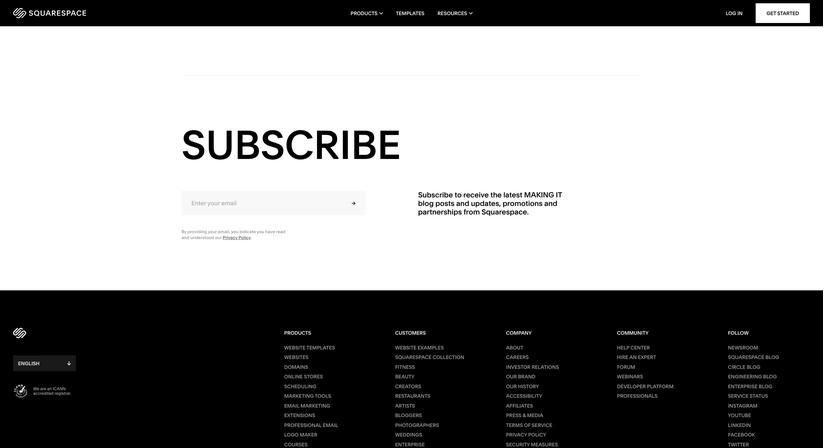 Task type: vqa. For each thing, say whether or not it's contained in the screenshot.


Task type: describe. For each thing, give the bounding box(es) containing it.
relations
[[532, 364, 560, 371]]

1 vertical spatial marketing
[[301, 403, 330, 409]]

media
[[528, 413, 544, 419]]

to
[[455, 191, 462, 200]]

creators link
[[396, 384, 478, 390]]

website examples link
[[396, 345, 478, 351]]

squarespace collection link
[[396, 355, 478, 361]]

maker
[[300, 432, 318, 438]]

squarespace for fitness
[[396, 355, 432, 361]]

our for our history
[[507, 384, 517, 390]]

restaurants
[[396, 393, 431, 400]]

2 horizontal spatial and
[[545, 199, 558, 208]]

accessibility
[[507, 393, 543, 400]]

platform
[[648, 384, 674, 390]]

hire an expert link
[[618, 355, 700, 361]]

accessibility link
[[507, 393, 589, 400]]

started
[[778, 10, 800, 16]]

squarespace collection
[[396, 355, 465, 361]]

blog for squarespace blog
[[766, 355, 780, 361]]

website templates link
[[284, 345, 366, 351]]

linkedin link
[[729, 423, 811, 429]]

0 horizontal spatial products
[[284, 330, 311, 336]]

website examples
[[396, 345, 444, 351]]

courses
[[284, 442, 308, 448]]

fitness
[[396, 364, 415, 371]]

professional email link
[[284, 423, 366, 429]]

privacy for privacy policy .
[[223, 235, 238, 241]]

status
[[750, 393, 769, 400]]

enterprise blog link
[[729, 384, 811, 390]]

enterprise for enterprise blog
[[729, 384, 758, 390]]

2 you from the left
[[257, 229, 265, 235]]

log             in
[[727, 10, 743, 16]]

1 horizontal spatial email
[[323, 423, 338, 429]]

0 vertical spatial service
[[729, 393, 749, 400]]

by
[[182, 229, 187, 235]]

developer platform
[[618, 384, 674, 390]]

scheduling
[[284, 384, 317, 390]]

photographers
[[396, 423, 440, 429]]

indicate
[[240, 229, 256, 235]]

log             in link
[[727, 10, 743, 16]]

artists
[[396, 403, 415, 409]]

our
[[215, 235, 222, 241]]

privacy policy .
[[223, 235, 252, 241]]

online
[[284, 374, 303, 380]]

terms
[[507, 423, 523, 429]]

engineering blog link
[[729, 374, 811, 380]]

careers link
[[507, 355, 589, 361]]

careers
[[507, 355, 529, 361]]

in
[[738, 10, 743, 16]]

logo
[[284, 432, 299, 438]]

websites
[[284, 355, 309, 361]]

bloggers
[[396, 413, 422, 419]]

bloggers link
[[396, 413, 478, 419]]

help center
[[618, 345, 651, 351]]

subscribe for subscribe
[[182, 121, 401, 169]]

partnerships
[[419, 208, 462, 217]]

terms of service
[[507, 423, 553, 429]]

domains link
[[284, 364, 366, 371]]

1 squarespace logo link from the top
[[13, 8, 173, 18]]

squarespace blog
[[729, 355, 780, 361]]

affiliates
[[507, 403, 534, 409]]

logo maker link
[[284, 432, 366, 439]]

about link
[[507, 345, 589, 351]]

latest
[[504, 191, 523, 200]]

subscribe for subscribe to receive the latest making it blog posts and updates, promotions and partnerships from squarespace.
[[419, 191, 453, 200]]

courses link
[[284, 442, 366, 448]]

blog for engineering blog
[[764, 374, 778, 380]]

artists link
[[396, 403, 478, 410]]

history
[[519, 384, 540, 390]]

measures
[[531, 442, 558, 448]]

0 horizontal spatial templates
[[307, 345, 335, 351]]

of
[[525, 423, 531, 429]]

have
[[266, 229, 275, 235]]

engineering
[[729, 374, 763, 380]]

our brand
[[507, 374, 536, 380]]

stores
[[304, 374, 323, 380]]

collection
[[433, 355, 465, 361]]

our brand link
[[507, 374, 589, 380]]

circle blog
[[729, 364, 761, 371]]

help center link
[[618, 345, 700, 351]]

policy for privacy policy
[[529, 432, 547, 438]]

read
[[276, 229, 286, 235]]

investor relations link
[[507, 364, 589, 371]]



Task type: locate. For each thing, give the bounding box(es) containing it.
squarespace logo image
[[13, 8, 86, 18], [13, 328, 26, 339]]

blog for circle blog
[[747, 364, 761, 371]]

0 horizontal spatial squarespace
[[396, 355, 432, 361]]

privacy for privacy policy
[[507, 432, 528, 438]]

0 vertical spatial squarespace logo link
[[13, 8, 173, 18]]

brand
[[519, 374, 536, 380]]

facebook link
[[729, 432, 811, 439]]

policy for privacy policy .
[[239, 235, 251, 241]]

professionals
[[618, 393, 658, 400]]

our for our brand
[[507, 374, 517, 380]]

online stores link
[[284, 374, 366, 380]]

email marketing
[[284, 403, 330, 409]]

webinars
[[618, 374, 644, 380]]

circle
[[729, 364, 746, 371]]

marketing down scheduling
[[284, 393, 314, 400]]

center
[[631, 345, 651, 351]]

blog inside circle blog link
[[747, 364, 761, 371]]

templates link
[[396, 0, 425, 26]]

blog inside squarespace blog link
[[766, 355, 780, 361]]

1 vertical spatial privacy
[[507, 432, 528, 438]]

hire
[[618, 355, 629, 361]]

blog down engineering blog link
[[760, 384, 773, 390]]

1 horizontal spatial policy
[[529, 432, 547, 438]]

1 horizontal spatial squarespace
[[729, 355, 765, 361]]

professional
[[284, 423, 322, 429]]

blog for enterprise blog
[[760, 384, 773, 390]]

circle blog link
[[729, 364, 811, 371]]

domains
[[284, 364, 309, 371]]

developer
[[618, 384, 647, 390]]

logo maker
[[284, 432, 318, 438]]

None submit
[[342, 191, 366, 216]]

1 vertical spatial squarespace logo image
[[13, 328, 26, 339]]

policy up security measures
[[529, 432, 547, 438]]

blog
[[766, 355, 780, 361], [747, 364, 761, 371], [764, 374, 778, 380], [760, 384, 773, 390]]

products inside the "products" button
[[351, 10, 378, 16]]

an
[[630, 355, 637, 361]]

0 vertical spatial marketing
[[284, 393, 314, 400]]

photographers link
[[396, 423, 478, 429]]

hire an expert
[[618, 355, 657, 361]]

privacy policy
[[507, 432, 547, 438]]

privacy policy link down terms of service link
[[507, 432, 589, 439]]

1 horizontal spatial privacy
[[507, 432, 528, 438]]

0 horizontal spatial you
[[231, 229, 239, 235]]

engineering blog
[[729, 374, 778, 380]]

email down the extensions link
[[323, 423, 338, 429]]

get started
[[767, 10, 800, 16]]

squarespace blog link
[[729, 355, 811, 361]]

email,
[[218, 229, 230, 235]]

linkedin
[[729, 423, 752, 429]]

1 squarespace from the left
[[396, 355, 432, 361]]

and right the "promotions"
[[545, 199, 558, 208]]

0 vertical spatial templates
[[396, 10, 425, 16]]

enterprise down "engineering"
[[729, 384, 758, 390]]

enterprise blog
[[729, 384, 773, 390]]

↓
[[67, 360, 71, 367]]

privacy up security
[[507, 432, 528, 438]]

making
[[525, 191, 555, 200]]

website for website examples
[[396, 345, 417, 351]]

1 vertical spatial email
[[323, 423, 338, 429]]

0 horizontal spatial website
[[284, 345, 306, 351]]

0 vertical spatial privacy policy link
[[223, 235, 251, 241]]

0 vertical spatial privacy
[[223, 235, 238, 241]]

1 vertical spatial privacy policy link
[[507, 432, 589, 439]]

you left have
[[257, 229, 265, 235]]

investor
[[507, 364, 531, 371]]

Enter your email email field
[[182, 191, 342, 216]]

squarespace inside squarespace blog link
[[729, 355, 765, 361]]

resources button
[[438, 0, 473, 26]]

tools
[[315, 393, 331, 400]]

email marketing link
[[284, 403, 366, 410]]

marketing
[[284, 393, 314, 400], [301, 403, 330, 409]]

online stores
[[284, 374, 323, 380]]

our down investor
[[507, 374, 517, 380]]

blog inside the enterprise blog link
[[760, 384, 773, 390]]

resources
[[438, 10, 468, 16]]

community
[[618, 330, 649, 336]]

get
[[767, 10, 777, 16]]

subscribe inside subscribe to receive the latest making it blog posts and updates, promotions and partnerships from squarespace.
[[419, 191, 453, 200]]

forum link
[[618, 364, 700, 371]]

and right posts at right
[[457, 199, 470, 208]]

1 horizontal spatial enterprise
[[729, 384, 758, 390]]

instagram
[[729, 403, 758, 409]]

english
[[18, 361, 40, 367]]

and inside by providing your email, you indicate you have read and understood our
[[182, 235, 189, 241]]

email up extensions
[[284, 403, 300, 409]]

email
[[284, 403, 300, 409], [323, 423, 338, 429]]

0 horizontal spatial privacy policy link
[[223, 235, 251, 241]]

0 horizontal spatial enterprise
[[396, 442, 425, 448]]

service up instagram on the right of page
[[729, 393, 749, 400]]

service status
[[729, 393, 769, 400]]

scheduling link
[[284, 384, 366, 390]]

twitter
[[729, 442, 750, 448]]

policy down indicate
[[239, 235, 251, 241]]

press & media
[[507, 413, 544, 419]]

1 horizontal spatial you
[[257, 229, 265, 235]]

website up websites
[[284, 345, 306, 351]]

developer platform link
[[618, 384, 700, 390]]

website for website templates
[[284, 345, 306, 351]]

1 vertical spatial service
[[532, 423, 553, 429]]

0 vertical spatial enterprise
[[729, 384, 758, 390]]

templates
[[396, 10, 425, 16], [307, 345, 335, 351]]

enterprise link
[[396, 442, 478, 448]]

1 horizontal spatial website
[[396, 345, 417, 351]]

websites link
[[284, 355, 366, 361]]

twitter link
[[729, 442, 811, 448]]

1 horizontal spatial privacy policy link
[[507, 432, 589, 439]]

security
[[507, 442, 530, 448]]

service down the press & media "link"
[[532, 423, 553, 429]]

1 website from the left
[[284, 345, 306, 351]]

products
[[351, 10, 378, 16], [284, 330, 311, 336]]

privacy policy link down indicate
[[223, 235, 251, 241]]

1 horizontal spatial templates
[[396, 10, 425, 16]]

and for posts
[[457, 199, 470, 208]]

our down our brand
[[507, 384, 517, 390]]

blog down newsroom link
[[766, 355, 780, 361]]

0 horizontal spatial privacy
[[223, 235, 238, 241]]

and
[[457, 199, 470, 208], [545, 199, 558, 208], [182, 235, 189, 241]]

0 horizontal spatial policy
[[239, 235, 251, 241]]

1 horizontal spatial and
[[457, 199, 470, 208]]

1 vertical spatial squarespace logo link
[[13, 327, 284, 340]]

weddings
[[396, 432, 423, 438]]

blog inside engineering blog link
[[764, 374, 778, 380]]

professionals link
[[618, 393, 700, 400]]

1 you from the left
[[231, 229, 239, 235]]

the
[[491, 191, 502, 200]]

1 vertical spatial enterprise
[[396, 442, 425, 448]]

professional email
[[284, 423, 338, 429]]

0 vertical spatial products
[[351, 10, 378, 16]]

2 website from the left
[[396, 345, 417, 351]]

squarespace down website examples
[[396, 355, 432, 361]]

promotions
[[503, 199, 543, 208]]

marketing down tools
[[301, 403, 330, 409]]

1 vertical spatial subscribe
[[419, 191, 453, 200]]

press
[[507, 413, 522, 419]]

facebook
[[729, 432, 756, 438]]

1 vertical spatial templates
[[307, 345, 335, 351]]

fitness link
[[396, 364, 478, 371]]

beauty
[[396, 374, 415, 380]]

squarespace inside squarespace collection "link"
[[396, 355, 432, 361]]

0 vertical spatial our
[[507, 374, 517, 380]]

0 horizontal spatial email
[[284, 403, 300, 409]]

extensions
[[284, 413, 315, 419]]

providing
[[188, 229, 207, 235]]

by providing your email, you indicate you have read and understood our
[[182, 229, 286, 241]]

security measures link
[[507, 442, 589, 448]]

0 vertical spatial subscribe
[[182, 121, 401, 169]]

and for read
[[182, 235, 189, 241]]

1 vertical spatial policy
[[529, 432, 547, 438]]

1 horizontal spatial products
[[351, 10, 378, 16]]

get started link
[[757, 3, 811, 23]]

investor relations
[[507, 364, 560, 371]]

subscribe to receive the latest making it blog posts and updates, promotions and partnerships from squarespace.
[[419, 191, 563, 217]]

privacy down email,
[[223, 235, 238, 241]]

1 our from the top
[[507, 374, 517, 380]]

0 horizontal spatial service
[[532, 423, 553, 429]]

newsroom
[[729, 345, 759, 351]]

1 vertical spatial products
[[284, 330, 311, 336]]

0 vertical spatial email
[[284, 403, 300, 409]]

0 horizontal spatial subscribe
[[182, 121, 401, 169]]

you up privacy policy .
[[231, 229, 239, 235]]

0 vertical spatial squarespace logo image
[[13, 8, 86, 18]]

1 horizontal spatial service
[[729, 393, 749, 400]]

blog down circle blog link
[[764, 374, 778, 380]]

2 our from the top
[[507, 384, 517, 390]]

0 horizontal spatial and
[[182, 235, 189, 241]]

squarespace for circle blog
[[729, 355, 765, 361]]

2 squarespace logo image from the top
[[13, 328, 26, 339]]

1 horizontal spatial subscribe
[[419, 191, 453, 200]]

terms of service link
[[507, 423, 589, 429]]

website down the customers
[[396, 345, 417, 351]]

.
[[251, 235, 252, 241]]

it
[[556, 191, 563, 200]]

examples
[[418, 345, 444, 351]]

1 vertical spatial our
[[507, 384, 517, 390]]

enterprise for enterprise link
[[396, 442, 425, 448]]

1 squarespace logo image from the top
[[13, 8, 86, 18]]

posts
[[436, 199, 455, 208]]

2 squarespace logo link from the top
[[13, 327, 284, 340]]

enterprise down weddings
[[396, 442, 425, 448]]

privacy
[[223, 235, 238, 241], [507, 432, 528, 438]]

affiliates link
[[507, 403, 589, 410]]

you
[[231, 229, 239, 235], [257, 229, 265, 235]]

squarespace up circle blog
[[729, 355, 765, 361]]

2 squarespace from the left
[[729, 355, 765, 361]]

0 vertical spatial policy
[[239, 235, 251, 241]]

extensions link
[[284, 413, 366, 419]]

our history
[[507, 384, 540, 390]]

and down by
[[182, 235, 189, 241]]

blog
[[419, 199, 434, 208]]

blog down squarespace blog
[[747, 364, 761, 371]]



